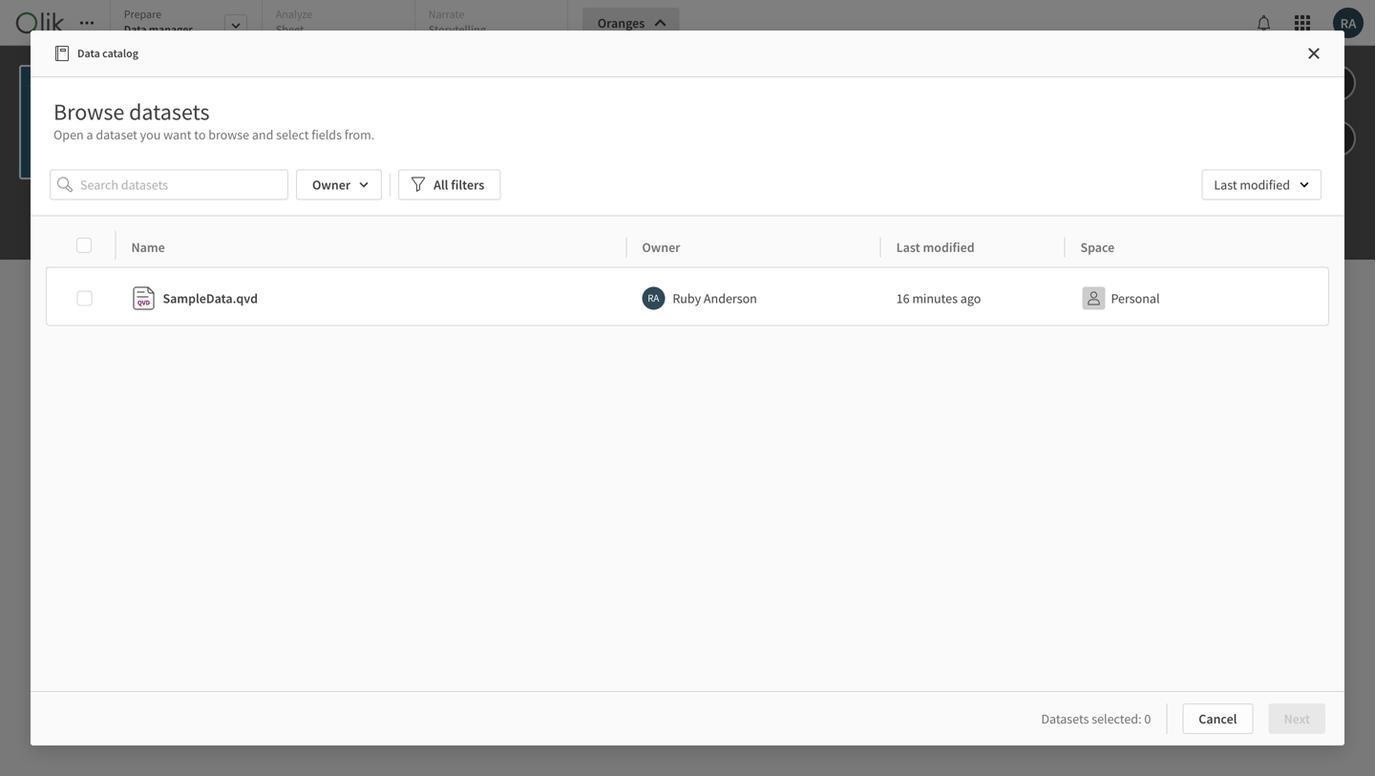 Task type: vqa. For each thing, say whether or not it's contained in the screenshot.
the bottommost modified
yes



Task type: describe. For each thing, give the bounding box(es) containing it.
ra
[[648, 292, 659, 305]]

ruby anderson
[[673, 290, 757, 307]]

toolbar containing oranges
[[0, 0, 1375, 260]]

to
[[194, 126, 206, 143]]

oranges button
[[582, 8, 679, 38]]

select
[[276, 126, 309, 143]]

space
[[1080, 239, 1115, 256]]

edit image
[[1328, 72, 1346, 95]]

1 vertical spatial oranges
[[223, 65, 271, 82]]

16
[[896, 290, 910, 307]]

browse datasets open a dataset you want to browse and select fields from.
[[53, 97, 375, 143]]

oranges inside oranges dropdown button
[[598, 14, 645, 32]]

1 vertical spatial last
[[896, 239, 920, 256]]

cancel button
[[1183, 704, 1253, 734]]

browse datasets application
[[0, 0, 1375, 776]]

manager
[[149, 22, 193, 37]]

all
[[434, 176, 448, 193]]

and
[[252, 126, 273, 143]]

filters
[[451, 176, 484, 193]]

ruby
[[673, 290, 701, 307]]

minutes
[[912, 290, 958, 307]]

dataset
[[96, 126, 137, 143]]

fields
[[312, 126, 342, 143]]

0 horizontal spatial modified
[[923, 239, 975, 256]]

none checkbox inside the browse datasets dialog
[[46, 267, 1329, 326]]

modified inside field
[[1240, 176, 1290, 193]]

personal cell
[[1065, 267, 1329, 326]]

last inside field
[[1214, 176, 1237, 193]]

filters region
[[50, 166, 1325, 204]]

sampledata.qvd
[[163, 290, 258, 307]]

prepare data manager
[[124, 7, 193, 37]]

open
[[53, 126, 84, 143]]

Search datasets text field
[[80, 169, 288, 200]]



Task type: locate. For each thing, give the bounding box(es) containing it.
0 vertical spatial last modified
[[1214, 176, 1290, 193]]

last modified inside field
[[1214, 176, 1290, 193]]

app options image
[[1328, 127, 1346, 150]]

anderson
[[704, 290, 757, 307]]

browse
[[53, 97, 124, 126]]

1 horizontal spatial oranges
[[598, 14, 645, 32]]

browse datasets dialog
[[31, 31, 1345, 746]]

owner down fields
[[312, 176, 351, 193]]

personal
[[1111, 290, 1160, 307]]

data
[[124, 22, 147, 37]]

1 horizontal spatial modified
[[1240, 176, 1290, 193]]

0 vertical spatial last
[[1214, 176, 1237, 193]]

0 vertical spatial oranges
[[598, 14, 645, 32]]

None checkbox
[[46, 267, 1329, 326]]

name
[[131, 239, 165, 256]]

a
[[86, 126, 93, 143]]

modified
[[1240, 176, 1290, 193], [923, 239, 975, 256]]

you
[[140, 126, 161, 143]]

datasets
[[129, 97, 210, 126]]

ruby anderson cell
[[627, 267, 881, 326]]

want
[[163, 126, 191, 143]]

0 horizontal spatial oranges
[[223, 65, 271, 82]]

none checkbox containing sampledata.qvd
[[46, 267, 1329, 326]]

1 vertical spatial modified
[[923, 239, 975, 256]]

16 minutes ago cell
[[881, 267, 1065, 326]]

0 vertical spatial owner
[[312, 176, 351, 193]]

last modified
[[1214, 176, 1290, 193], [896, 239, 975, 256]]

16 minutes ago
[[896, 290, 981, 307]]

toolbar
[[0, 0, 1375, 260]]

1 vertical spatial owner
[[642, 239, 680, 256]]

from.
[[344, 126, 375, 143]]

oranges
[[598, 14, 645, 32], [223, 65, 271, 82]]

browse
[[208, 126, 249, 143]]

all filters
[[434, 176, 484, 193]]

1 horizontal spatial last
[[1214, 176, 1237, 193]]

0 horizontal spatial last modified
[[896, 239, 975, 256]]

prepare
[[124, 7, 161, 21]]

all filters button
[[398, 169, 501, 200]]

Last modified field
[[1202, 169, 1322, 200]]

1 vertical spatial last modified
[[896, 239, 975, 256]]

0 horizontal spatial owner
[[312, 176, 351, 193]]

last
[[1214, 176, 1237, 193], [896, 239, 920, 256]]

1 horizontal spatial last modified
[[1214, 176, 1290, 193]]

owner up ra
[[642, 239, 680, 256]]

0 vertical spatial modified
[[1240, 176, 1290, 193]]

owner button
[[296, 169, 382, 200]]

ago
[[960, 290, 981, 307]]

1 horizontal spatial owner
[[642, 239, 680, 256]]

owner
[[312, 176, 351, 193], [642, 239, 680, 256]]

0 horizontal spatial last
[[896, 239, 920, 256]]

cancel
[[1199, 710, 1237, 728]]

owner inside dropdown button
[[312, 176, 351, 193]]



